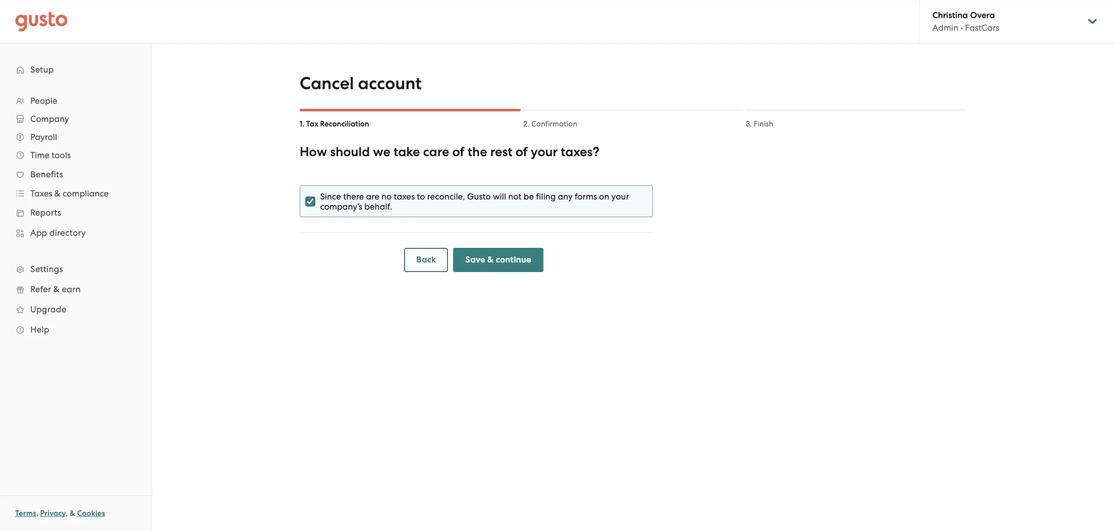 Task type: vqa. For each thing, say whether or not it's contained in the screenshot.
How should we take care of the rest of your taxes?
yes



Task type: describe. For each thing, give the bounding box(es) containing it.
terms
[[15, 510, 36, 519]]

reports
[[30, 208, 61, 218]]

company
[[30, 114, 69, 124]]

fastcars
[[965, 23, 999, 33]]

payroll button
[[10, 128, 141, 146]]

be
[[524, 192, 534, 202]]

rest
[[490, 144, 512, 160]]

help
[[30, 325, 49, 335]]

& for earn
[[53, 285, 60, 295]]

home image
[[15, 11, 68, 32]]

setup link
[[10, 61, 141, 79]]

how should we take care of the rest of your taxes?
[[300, 144, 599, 160]]

there
[[343, 192, 364, 202]]

taxes & compliance button
[[10, 185, 141, 203]]

reconciliation
[[320, 120, 369, 129]]

Since there are no taxes to reconcile, Gusto will not be filing any forms on your company's behalf. checkbox
[[305, 197, 315, 207]]

how
[[300, 144, 327, 160]]

save & continue
[[465, 255, 531, 265]]

& for compliance
[[54, 189, 61, 199]]

tools
[[52, 150, 71, 160]]

1 of from the left
[[452, 144, 465, 160]]

we
[[373, 144, 391, 160]]

should
[[330, 144, 370, 160]]

to
[[417, 192, 425, 202]]

not
[[509, 192, 522, 202]]

gusto
[[467, 192, 491, 202]]

take
[[394, 144, 420, 160]]

account
[[358, 73, 422, 94]]

2 , from the left
[[66, 510, 68, 519]]

admin
[[932, 23, 958, 33]]

app directory link
[[10, 224, 141, 242]]

gusto navigation element
[[0, 43, 151, 356]]

on
[[599, 192, 610, 202]]

setup
[[30, 65, 54, 75]]

people button
[[10, 92, 141, 110]]

taxes?
[[561, 144, 599, 160]]

terms , privacy , & cookies
[[15, 510, 105, 519]]

christina
[[932, 10, 968, 21]]

benefits
[[30, 170, 63, 180]]

reports link
[[10, 204, 141, 222]]

save & continue button
[[453, 248, 543, 272]]

privacy link
[[40, 510, 66, 519]]

back link
[[404, 248, 448, 272]]

& for continue
[[487, 255, 494, 265]]

the
[[468, 144, 487, 160]]

time tools
[[30, 150, 71, 160]]

& left the cookies button
[[70, 510, 75, 519]]



Task type: locate. For each thing, give the bounding box(es) containing it.
your inside since there are no taxes to reconcile, gusto will not be filing any forms on your company's behalf.
[[612, 192, 629, 202]]

terms link
[[15, 510, 36, 519]]

1 horizontal spatial your
[[612, 192, 629, 202]]

filing
[[536, 192, 556, 202]]

tax
[[306, 120, 318, 129]]

people
[[30, 96, 57, 106]]

1 , from the left
[[36, 510, 38, 519]]

continue
[[496, 255, 531, 265]]

0 horizontal spatial your
[[531, 144, 558, 160]]

behalf.
[[365, 202, 392, 212]]

2 of from the left
[[516, 144, 528, 160]]

any
[[558, 192, 573, 202]]

reconcile,
[[428, 192, 465, 202]]

directory
[[49, 228, 86, 238]]

are
[[366, 192, 380, 202]]

0 horizontal spatial ,
[[36, 510, 38, 519]]

upgrade link
[[10, 301, 141, 319]]

&
[[54, 189, 61, 199], [487, 255, 494, 265], [53, 285, 60, 295], [70, 510, 75, 519]]

time
[[30, 150, 49, 160]]

cookies button
[[77, 508, 105, 520]]

no
[[382, 192, 392, 202]]

forms
[[575, 192, 597, 202]]

time tools button
[[10, 146, 141, 164]]

back
[[416, 255, 436, 265]]

your down confirmation at the top of page
[[531, 144, 558, 160]]

list
[[0, 92, 151, 340]]

, left privacy
[[36, 510, 38, 519]]

compliance
[[63, 189, 109, 199]]

of left the
[[452, 144, 465, 160]]

1 vertical spatial your
[[612, 192, 629, 202]]

company's
[[320, 202, 363, 212]]

taxes
[[394, 192, 415, 202]]

1 horizontal spatial of
[[516, 144, 528, 160]]

tax reconciliation
[[306, 120, 369, 129]]

christina overa admin • fastcars
[[932, 10, 999, 33]]

care
[[423, 144, 449, 160]]

your right on
[[612, 192, 629, 202]]

of
[[452, 144, 465, 160], [516, 144, 528, 160]]

app directory
[[30, 228, 86, 238]]

& right taxes
[[54, 189, 61, 199]]

benefits link
[[10, 166, 141, 184]]

cancel account
[[300, 73, 422, 94]]

will
[[493, 192, 506, 202]]

overa
[[970, 10, 995, 21]]

confirmation
[[531, 120, 577, 129]]

refer & earn
[[30, 285, 81, 295]]

your
[[531, 144, 558, 160], [612, 192, 629, 202]]

help link
[[10, 321, 141, 339]]

1 horizontal spatial ,
[[66, 510, 68, 519]]

company button
[[10, 110, 141, 128]]

0 horizontal spatial of
[[452, 144, 465, 160]]

0 vertical spatial your
[[531, 144, 558, 160]]

save
[[465, 255, 485, 265]]

list containing people
[[0, 92, 151, 340]]

earn
[[62, 285, 81, 295]]

since
[[320, 192, 341, 202]]

refer
[[30, 285, 51, 295]]

upgrade
[[30, 305, 66, 315]]

& inside dropdown button
[[54, 189, 61, 199]]

refer & earn link
[[10, 281, 141, 299]]

& left earn
[[53, 285, 60, 295]]

, left the cookies button
[[66, 510, 68, 519]]

app
[[30, 228, 47, 238]]

settings link
[[10, 260, 141, 279]]

of right rest
[[516, 144, 528, 160]]

cancel
[[300, 73, 354, 94]]

& right save
[[487, 255, 494, 265]]

taxes & compliance
[[30, 189, 109, 199]]

payroll
[[30, 132, 57, 142]]

finish
[[754, 120, 773, 129]]

cookies
[[77, 510, 105, 519]]

since there are no taxes to reconcile, gusto will not be filing any forms on your company's behalf.
[[320, 192, 629, 212]]

settings
[[30, 264, 63, 274]]

,
[[36, 510, 38, 519], [66, 510, 68, 519]]

privacy
[[40, 510, 66, 519]]

taxes
[[30, 189, 52, 199]]

•
[[961, 23, 963, 33]]

& inside button
[[487, 255, 494, 265]]



